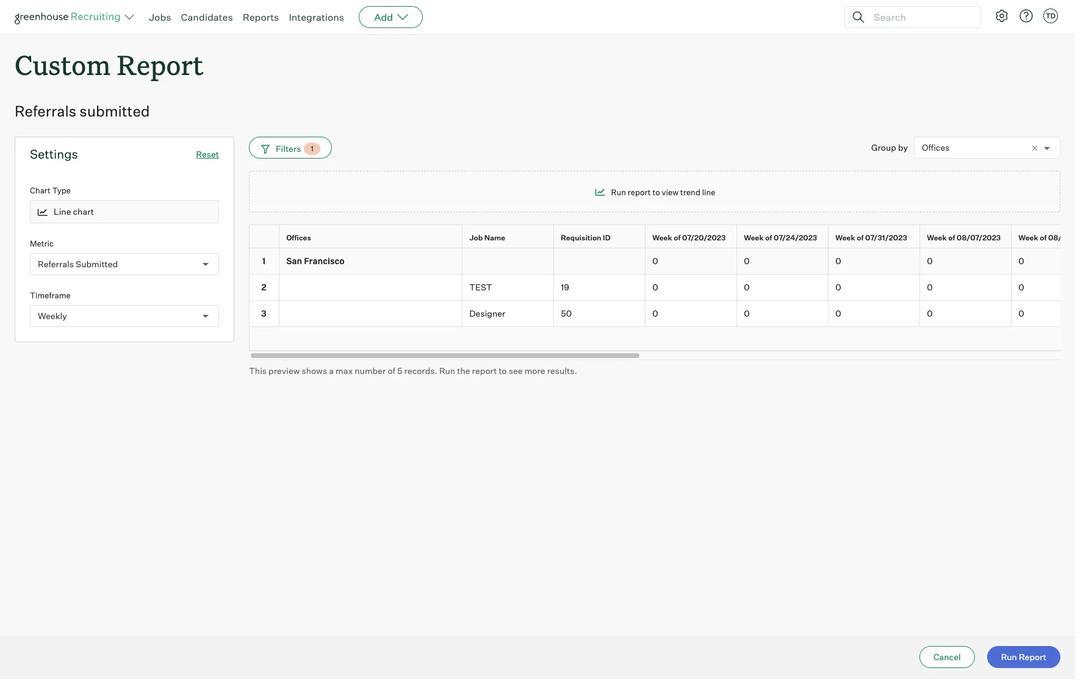 Task type: locate. For each thing, give the bounding box(es) containing it.
to
[[653, 187, 660, 197], [499, 365, 507, 376]]

0 horizontal spatial report
[[117, 46, 204, 82]]

of inside week of 07/20/2023 column header
[[674, 233, 681, 242]]

offices
[[923, 143, 950, 153], [286, 233, 311, 242]]

1 horizontal spatial offices
[[923, 143, 950, 153]]

row containing 3
[[249, 301, 1076, 327]]

report for custom report
[[117, 46, 204, 82]]

reports link
[[243, 11, 279, 23]]

referrals submitted
[[15, 102, 150, 120]]

offices column header
[[280, 225, 465, 251]]

of inside week of 07/24/2023 column header
[[766, 233, 773, 242]]

5 week from the left
[[1019, 233, 1039, 242]]

chart
[[73, 207, 94, 217]]

50
[[561, 308, 572, 319]]

of
[[674, 233, 681, 242], [766, 233, 773, 242], [857, 233, 864, 242], [949, 233, 956, 242], [1041, 233, 1047, 242], [388, 365, 396, 376]]

requisition id column header
[[554, 225, 648, 251]]

line
[[703, 187, 716, 197]]

0 vertical spatial offices
[[923, 143, 950, 153]]

of left 08/14/2
[[1041, 233, 1047, 242]]

custom report
[[15, 46, 204, 82]]

of inside week of 08/07/2023 column header
[[949, 233, 956, 242]]

to left see
[[499, 365, 507, 376]]

week left 08/14/2
[[1019, 233, 1039, 242]]

of left the 07/24/2023 on the top
[[766, 233, 773, 242]]

cell down id
[[554, 248, 646, 275]]

row containing 2
[[249, 275, 1076, 301]]

1 row from the top
[[249, 225, 1076, 251]]

greenhouse recruiting image
[[15, 10, 125, 24]]

1 horizontal spatial report
[[1020, 652, 1047, 662]]

report
[[117, 46, 204, 82], [1020, 652, 1047, 662]]

week
[[653, 233, 673, 242], [744, 233, 764, 242], [836, 233, 856, 242], [928, 233, 947, 242], [1019, 233, 1039, 242]]

submitted
[[80, 102, 150, 120]]

of inside week of 07/31/2023 'column header'
[[857, 233, 864, 242]]

row group
[[249, 248, 1076, 327]]

column header
[[249, 225, 282, 251]]

reports
[[243, 11, 279, 23]]

by
[[899, 142, 909, 153]]

requisition
[[561, 233, 602, 242]]

1 vertical spatial to
[[499, 365, 507, 376]]

1 up 2
[[262, 256, 266, 266]]

0 vertical spatial referrals
[[15, 102, 76, 120]]

week for week of 08/07/2023
[[928, 233, 947, 242]]

shows
[[302, 365, 327, 376]]

run report button
[[988, 647, 1061, 669]]

cell down offices column header
[[280, 275, 463, 301]]

1 vertical spatial report
[[1020, 652, 1047, 662]]

week for week of 08/14/2
[[1019, 233, 1039, 242]]

0 vertical spatial 1
[[311, 144, 314, 153]]

2 row from the top
[[249, 248, 1076, 275]]

of for 07/24/2023
[[766, 233, 773, 242]]

custom
[[15, 46, 111, 82]]

of for 07/20/2023
[[674, 233, 681, 242]]

0
[[653, 256, 659, 266], [744, 256, 750, 266], [836, 256, 842, 266], [928, 256, 933, 266], [1019, 256, 1025, 266], [653, 282, 659, 292], [744, 282, 750, 292], [836, 282, 842, 292], [928, 282, 933, 292], [1019, 282, 1025, 292], [653, 308, 659, 319], [744, 308, 750, 319], [836, 308, 842, 319], [928, 308, 933, 319], [1019, 308, 1025, 319]]

of left the 07/20/2023
[[674, 233, 681, 242]]

metric
[[30, 239, 54, 248]]

results.
[[547, 365, 577, 376]]

of left "08/07/2023"
[[949, 233, 956, 242]]

of left 07/31/2023
[[857, 233, 864, 242]]

requisition id
[[561, 233, 611, 242]]

1 vertical spatial 1
[[262, 256, 266, 266]]

week left "08/07/2023"
[[928, 233, 947, 242]]

referrals
[[15, 102, 76, 120], [38, 259, 74, 269]]

0 vertical spatial run
[[611, 187, 626, 197]]

records.
[[404, 365, 438, 376]]

0 horizontal spatial offices
[[286, 233, 311, 242]]

name
[[485, 233, 506, 242]]

to left the view
[[653, 187, 660, 197]]

the
[[457, 365, 470, 376]]

referrals up settings
[[15, 102, 76, 120]]

chart
[[30, 186, 51, 195]]

0 vertical spatial to
[[653, 187, 660, 197]]

1 week from the left
[[653, 233, 673, 242]]

td button
[[1044, 9, 1059, 23]]

cell
[[463, 248, 554, 275], [554, 248, 646, 275], [280, 275, 463, 301], [280, 301, 463, 327]]

san francisco
[[286, 256, 345, 266]]

week of 07/31/2023
[[836, 233, 908, 242]]

report right the
[[472, 365, 497, 376]]

1 horizontal spatial to
[[653, 187, 660, 197]]

td
[[1046, 12, 1056, 20]]

td button
[[1042, 6, 1061, 26]]

run inside button
[[1002, 652, 1018, 662]]

0 horizontal spatial 1
[[262, 256, 266, 266]]

1 inside cell
[[262, 256, 266, 266]]

1 vertical spatial run
[[440, 365, 456, 376]]

offices up san
[[286, 233, 311, 242]]

1 horizontal spatial report
[[628, 187, 651, 197]]

0 horizontal spatial run
[[440, 365, 456, 376]]

cell down name
[[463, 248, 554, 275]]

1 horizontal spatial 1
[[311, 144, 314, 153]]

week of 08/07/2023
[[928, 233, 1001, 242]]

candidates
[[181, 11, 233, 23]]

trend
[[681, 187, 701, 197]]

week for week of 07/31/2023
[[836, 233, 856, 242]]

report left the view
[[628, 187, 651, 197]]

report inside button
[[1020, 652, 1047, 662]]

group
[[872, 142, 897, 153]]

row
[[249, 225, 1076, 251], [249, 248, 1076, 275], [249, 275, 1076, 301], [249, 301, 1076, 327]]

19
[[561, 282, 570, 292]]

4 week from the left
[[928, 233, 947, 242]]

week of 07/31/2023 column header
[[829, 225, 923, 251]]

1 vertical spatial referrals
[[38, 259, 74, 269]]

run
[[611, 187, 626, 197], [440, 365, 456, 376], [1002, 652, 1018, 662]]

view
[[662, 187, 679, 197]]

week for week of 07/24/2023
[[744, 233, 764, 242]]

referrals down the metric
[[38, 259, 74, 269]]

2 vertical spatial run
[[1002, 652, 1018, 662]]

0 vertical spatial report
[[117, 46, 204, 82]]

3 week from the left
[[836, 233, 856, 242]]

reset
[[196, 149, 219, 159]]

3 row from the top
[[249, 275, 1076, 301]]

week left the 07/24/2023 on the top
[[744, 233, 764, 242]]

job name column header
[[463, 225, 557, 251]]

of for 08/14/2
[[1041, 233, 1047, 242]]

line chart
[[54, 207, 94, 217]]

1 horizontal spatial run
[[611, 187, 626, 197]]

0 horizontal spatial report
[[472, 365, 497, 376]]

1 vertical spatial offices
[[286, 233, 311, 242]]

0 vertical spatial report
[[628, 187, 651, 197]]

1
[[311, 144, 314, 153], [262, 256, 266, 266]]

0 horizontal spatial to
[[499, 365, 507, 376]]

referrals for referrals submitted
[[38, 259, 74, 269]]

2 week from the left
[[744, 233, 764, 242]]

1 right filters
[[311, 144, 314, 153]]

report
[[628, 187, 651, 197], [472, 365, 497, 376]]

table
[[249, 225, 1076, 351]]

offices right the by
[[923, 143, 950, 153]]

week inside column header
[[653, 233, 673, 242]]

id
[[603, 233, 611, 242]]

week left 07/31/2023
[[836, 233, 856, 242]]

offices inside column header
[[286, 233, 311, 242]]

2 horizontal spatial run
[[1002, 652, 1018, 662]]

row group containing 1
[[249, 248, 1076, 327]]

4 row from the top
[[249, 301, 1076, 327]]

1 vertical spatial report
[[472, 365, 497, 376]]

5
[[397, 365, 403, 376]]

week inside 'column header'
[[836, 233, 856, 242]]

week left the 07/20/2023
[[653, 233, 673, 242]]



Task type: describe. For each thing, give the bounding box(es) containing it.
this
[[249, 365, 267, 376]]

Search text field
[[871, 8, 970, 26]]

san
[[286, 256, 302, 266]]

submitted
[[76, 259, 118, 269]]

1 cell
[[249, 248, 280, 275]]

cancel button
[[920, 647, 975, 669]]

of for 07/31/2023
[[857, 233, 864, 242]]

week of 07/20/2023
[[653, 233, 726, 242]]

referrals submitted
[[38, 259, 118, 269]]

add button
[[359, 6, 423, 28]]

week for week of 07/20/2023
[[653, 233, 673, 242]]

see
[[509, 365, 523, 376]]

max
[[336, 365, 353, 376]]

08/14/2
[[1049, 233, 1076, 242]]

jobs link
[[149, 11, 171, 23]]

a
[[329, 365, 334, 376]]

table containing 1
[[249, 225, 1076, 351]]

candidates link
[[181, 11, 233, 23]]

add
[[374, 11, 393, 23]]

this preview shows a max number of 5 records. run the report to see more results.
[[249, 365, 577, 376]]

type
[[52, 186, 71, 195]]

08/07/2023
[[957, 233, 1001, 242]]

integrations
[[289, 11, 344, 23]]

francisco
[[304, 256, 345, 266]]

settings
[[30, 147, 78, 162]]

week of 08/14/2
[[1019, 233, 1076, 242]]

run report to view trend line
[[611, 187, 716, 197]]

2
[[261, 282, 267, 292]]

07/31/2023
[[866, 233, 908, 242]]

integrations link
[[289, 11, 344, 23]]

row containing 1
[[249, 248, 1076, 275]]

designer
[[470, 308, 506, 319]]

3 cell
[[249, 301, 280, 327]]

job
[[470, 233, 483, 242]]

run for run report to view trend line
[[611, 187, 626, 197]]

chart type
[[30, 186, 71, 195]]

week of 07/20/2023 column header
[[646, 225, 740, 251]]

cancel
[[934, 652, 961, 662]]

timeframe
[[30, 290, 71, 300]]

report for run report
[[1020, 652, 1047, 662]]

run report
[[1002, 652, 1047, 662]]

number
[[355, 365, 386, 376]]

07/24/2023
[[774, 233, 818, 242]]

jobs
[[149, 11, 171, 23]]

cell up number
[[280, 301, 463, 327]]

weekly
[[38, 311, 67, 321]]

week of 07/24/2023
[[744, 233, 818, 242]]

row containing offices
[[249, 225, 1076, 251]]

07/20/2023
[[683, 233, 726, 242]]

of for 08/07/2023
[[949, 233, 956, 242]]

job name
[[470, 233, 506, 242]]

week of 07/24/2023 column header
[[738, 225, 832, 251]]

test
[[470, 282, 492, 292]]

week of 08/07/2023 column header
[[921, 225, 1015, 251]]

3
[[261, 308, 267, 319]]

group by
[[872, 142, 909, 153]]

line
[[54, 207, 71, 217]]

preview
[[269, 365, 300, 376]]

more
[[525, 365, 546, 376]]

reset link
[[196, 149, 219, 159]]

2 cell
[[249, 275, 280, 301]]

referrals for referrals submitted
[[15, 102, 76, 120]]

of left 5
[[388, 365, 396, 376]]

filter image
[[259, 144, 270, 154]]

configure image
[[995, 9, 1010, 23]]

filters
[[276, 143, 301, 154]]

run for run report
[[1002, 652, 1018, 662]]



Task type: vqa. For each thing, say whether or not it's contained in the screenshot.
Integrations link
yes



